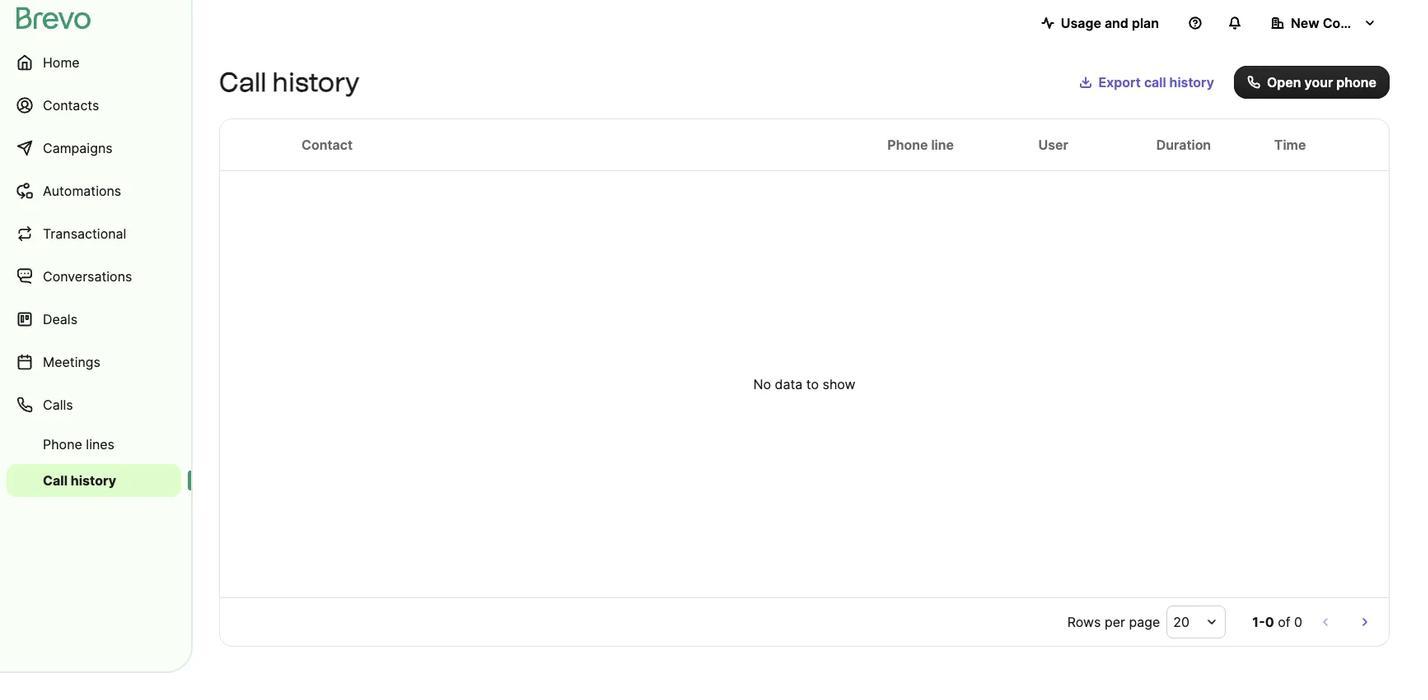 Task type: vqa. For each thing, say whether or not it's contained in the screenshot.
meetings link
yes



Task type: describe. For each thing, give the bounding box(es) containing it.
new company button
[[1258, 7, 1390, 40]]

usage
[[1061, 15, 1102, 31]]

0 horizontal spatial call history
[[43, 473, 116, 489]]

per
[[1105, 615, 1125, 631]]

company
[[1323, 15, 1384, 31]]

your
[[1305, 74, 1333, 91]]

plan
[[1132, 15, 1159, 31]]

history inside button
[[1170, 74, 1214, 91]]

1-0 of 0
[[1253, 615, 1303, 631]]

open your phone
[[1267, 74, 1377, 91]]

duration
[[1157, 137, 1211, 153]]

20 button
[[1167, 606, 1226, 639]]

conversations link
[[7, 257, 181, 297]]

1 horizontal spatial call
[[219, 67, 266, 98]]

20
[[1174, 615, 1190, 631]]

meetings link
[[7, 343, 181, 382]]

phone for phone lines
[[43, 437, 82, 453]]

phone for phone line
[[888, 137, 928, 153]]

line
[[931, 137, 954, 153]]

export
[[1099, 74, 1141, 91]]

export call history
[[1099, 74, 1214, 91]]

call
[[1144, 74, 1166, 91]]

deals
[[43, 311, 77, 328]]

home
[[43, 54, 80, 71]]

new company
[[1291, 15, 1384, 31]]

conversations
[[43, 269, 132, 285]]

transactional link
[[7, 214, 181, 254]]

show
[[823, 377, 856, 393]]

contact
[[302, 137, 353, 153]]

2 0 from the left
[[1294, 615, 1303, 631]]

transactional
[[43, 226, 126, 242]]

1 vertical spatial call
[[43, 473, 68, 489]]

and
[[1105, 15, 1129, 31]]

campaigns
[[43, 140, 113, 157]]

automations link
[[7, 171, 181, 211]]

user
[[1039, 137, 1069, 153]]

home link
[[7, 43, 181, 82]]

contacts
[[43, 97, 99, 114]]

to
[[806, 377, 819, 393]]



Task type: locate. For each thing, give the bounding box(es) containing it.
open your phone button
[[1234, 66, 1390, 99]]

0 right of
[[1294, 615, 1303, 631]]

campaigns link
[[7, 129, 181, 168]]

1 horizontal spatial 0
[[1294, 615, 1303, 631]]

no
[[753, 377, 771, 393]]

0 horizontal spatial history
[[71, 473, 116, 489]]

1-
[[1253, 615, 1265, 631]]

call history link
[[7, 465, 181, 498]]

history right call
[[1170, 74, 1214, 91]]

rows
[[1068, 615, 1101, 631]]

call
[[219, 67, 266, 98], [43, 473, 68, 489]]

0 left of
[[1265, 615, 1274, 631]]

time
[[1274, 137, 1306, 153]]

rows per page
[[1068, 615, 1160, 631]]

lines
[[86, 437, 115, 453]]

phone
[[888, 137, 928, 153], [43, 437, 82, 453]]

1 0 from the left
[[1265, 615, 1274, 631]]

history up "contact"
[[272, 67, 359, 98]]

1 horizontal spatial phone
[[888, 137, 928, 153]]

data
[[775, 377, 803, 393]]

page
[[1129, 615, 1160, 631]]

call history up "contact"
[[219, 67, 359, 98]]

calls
[[43, 397, 73, 414]]

phone
[[1337, 74, 1377, 91]]

of
[[1278, 615, 1291, 631]]

history down phone lines link
[[71, 473, 116, 489]]

export call history button
[[1066, 66, 1228, 99]]

meetings
[[43, 354, 100, 371]]

calls link
[[7, 386, 181, 425]]

0 vertical spatial call
[[219, 67, 266, 98]]

phone lines
[[43, 437, 115, 453]]

0 vertical spatial phone
[[888, 137, 928, 153]]

new
[[1291, 15, 1320, 31]]

1 horizontal spatial history
[[272, 67, 359, 98]]

0
[[1265, 615, 1274, 631], [1294, 615, 1303, 631]]

2 horizontal spatial history
[[1170, 74, 1214, 91]]

phone left line
[[888, 137, 928, 153]]

usage and plan
[[1061, 15, 1159, 31]]

1 vertical spatial call history
[[43, 473, 116, 489]]

0 horizontal spatial 0
[[1265, 615, 1274, 631]]

0 horizontal spatial call
[[43, 473, 68, 489]]

phone lines link
[[7, 428, 181, 461]]

no data to show
[[753, 377, 856, 393]]

1 horizontal spatial call history
[[219, 67, 359, 98]]

0 horizontal spatial phone
[[43, 437, 82, 453]]

call history
[[219, 67, 359, 98], [43, 473, 116, 489]]

deals link
[[7, 300, 181, 339]]

0 vertical spatial call history
[[219, 67, 359, 98]]

call history down phone lines
[[43, 473, 116, 489]]

open
[[1267, 74, 1301, 91]]

usage and plan button
[[1028, 7, 1172, 40]]

1 vertical spatial phone
[[43, 437, 82, 453]]

history
[[272, 67, 359, 98], [1170, 74, 1214, 91], [71, 473, 116, 489]]

phone left lines
[[43, 437, 82, 453]]

phone line
[[888, 137, 954, 153]]

automations
[[43, 183, 121, 199]]

contacts link
[[7, 86, 181, 125]]



